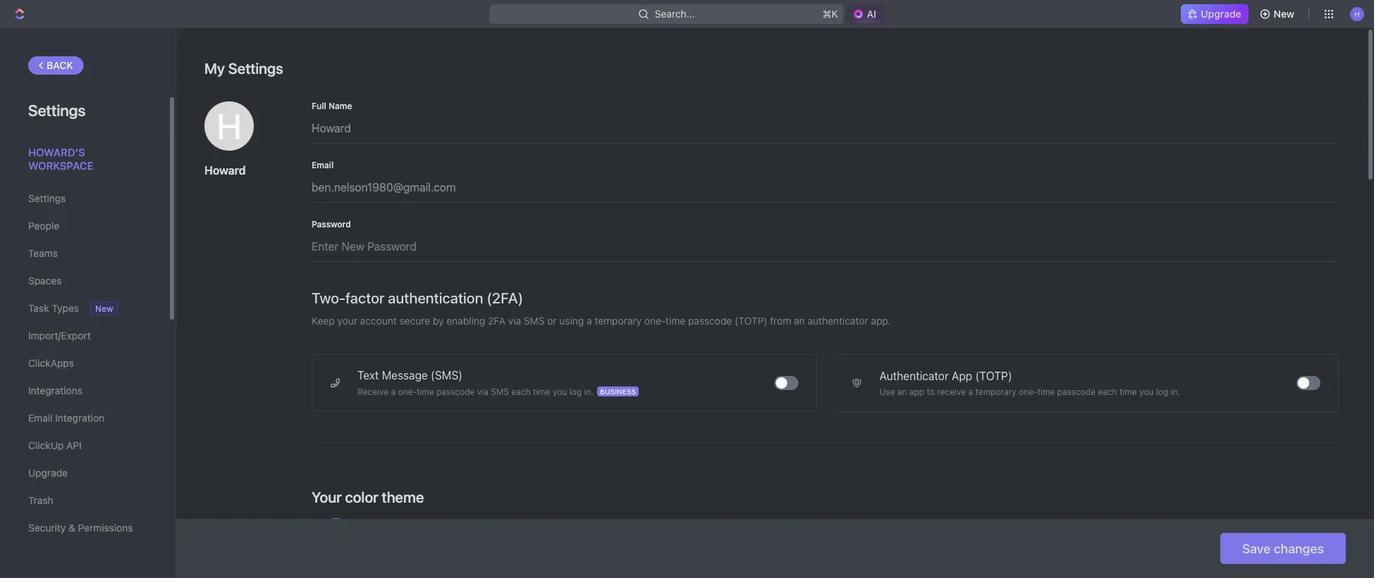 Task type: locate. For each thing, give the bounding box(es) containing it.
using
[[559, 315, 584, 327]]

permissions
[[78, 523, 133, 534]]

1 vertical spatial email
[[28, 413, 53, 424]]

spaces
[[28, 275, 62, 287]]

back
[[47, 60, 73, 71]]

2 each from the left
[[1098, 387, 1117, 397]]

api
[[66, 440, 82, 452]]

(totp) inside authenticator app (totp) use an app to receive a temporary one-time passcode each time you log in.
[[975, 370, 1012, 383]]

0 vertical spatial an
[[794, 315, 805, 327]]

1 horizontal spatial you
[[1139, 387, 1154, 397]]

upgrade link down clickup api link
[[28, 462, 140, 486]]

2 you from the left
[[1139, 387, 1154, 397]]

text
[[357, 369, 379, 382]]

1 horizontal spatial new
[[1274, 8, 1294, 20]]

import/export link
[[28, 324, 140, 348]]

upgrade inside settings element
[[28, 468, 68, 479]]

1 horizontal spatial in.
[[1171, 387, 1180, 397]]

my
[[204, 60, 225, 77]]

settings up people
[[28, 193, 66, 204]]

0 vertical spatial upgrade link
[[1181, 4, 1248, 24]]

1 vertical spatial temporary
[[975, 387, 1017, 397]]

2 log from the left
[[1156, 387, 1168, 397]]

an
[[794, 315, 805, 327], [897, 387, 907, 397]]

my settings
[[204, 60, 283, 77]]

business
[[600, 388, 636, 396]]

0 horizontal spatial in.
[[584, 387, 594, 397]]

1 vertical spatial via
[[477, 387, 488, 397]]

upgrade link
[[1181, 4, 1248, 24], [28, 462, 140, 486]]

secure
[[399, 315, 430, 327]]

0 horizontal spatial via
[[477, 387, 488, 397]]

0 vertical spatial temporary
[[595, 315, 642, 327]]

text message (sms) receive a one-time passcode via sms each time you log in. business
[[357, 369, 636, 397]]

1 vertical spatial h
[[217, 105, 242, 147]]

temporary right using
[[595, 315, 642, 327]]

1 each from the left
[[511, 387, 531, 397]]

0 horizontal spatial email
[[28, 413, 53, 424]]

temporary
[[595, 315, 642, 327], [975, 387, 1017, 397]]

1 log from the left
[[569, 387, 582, 397]]

email integration link
[[28, 407, 140, 431]]

temporary right receive
[[975, 387, 1017, 397]]

temporary inside authenticator app (totp) use an app to receive a temporary one-time passcode each time you log in.
[[975, 387, 1017, 397]]

2 horizontal spatial passcode
[[1057, 387, 1096, 397]]

1 horizontal spatial temporary
[[975, 387, 1017, 397]]

0 horizontal spatial new
[[95, 304, 113, 314]]

log inside authenticator app (totp) use an app to receive a temporary one-time passcode each time you log in.
[[1156, 387, 1168, 397]]

one- inside 'text message (sms) receive a one-time passcode via sms each time you log in. business'
[[398, 387, 417, 397]]

via inside 'text message (sms) receive a one-time passcode via sms each time you log in. business'
[[477, 387, 488, 397]]

search...
[[655, 8, 695, 20]]

full
[[312, 101, 326, 111]]

0 vertical spatial new
[[1274, 8, 1294, 20]]

enabling
[[446, 315, 485, 327]]

save changes
[[1242, 541, 1324, 557]]

(totp) left from
[[735, 315, 767, 327]]

Enter New Password field
[[312, 228, 1339, 262]]

(totp) right app
[[975, 370, 1012, 383]]

factor
[[345, 289, 385, 307]]

keep
[[312, 315, 335, 327]]

0 horizontal spatial h
[[217, 105, 242, 147]]

trash
[[28, 495, 53, 507]]

0 vertical spatial sms
[[524, 315, 545, 327]]

teams
[[28, 248, 58, 259]]

settings right 'my'
[[228, 60, 283, 77]]

upgrade link left new button
[[1181, 4, 1248, 24]]

0 horizontal spatial log
[[569, 387, 582, 397]]

sms
[[524, 315, 545, 327], [491, 387, 509, 397]]

time
[[666, 315, 685, 327], [417, 387, 434, 397], [533, 387, 550, 397], [1037, 387, 1055, 397], [1120, 387, 1137, 397]]

email inside settings element
[[28, 413, 53, 424]]

h inside dropdown button
[[1355, 10, 1360, 18]]

keep your account secure by enabling 2fa via sms or using a temporary one-time passcode (totp) from an authenticator app.
[[312, 315, 891, 327]]

1 vertical spatial upgrade
[[28, 468, 68, 479]]

log
[[569, 387, 582, 397], [1156, 387, 1168, 397]]

h button
[[1346, 3, 1368, 25]]

1 horizontal spatial upgrade link
[[1181, 4, 1248, 24]]

email
[[312, 160, 334, 170], [28, 413, 53, 424]]

1 horizontal spatial each
[[1098, 387, 1117, 397]]

upgrade down clickup
[[28, 468, 68, 479]]

1 vertical spatial sms
[[491, 387, 509, 397]]

a down app
[[968, 387, 973, 397]]

0 horizontal spatial upgrade link
[[28, 462, 140, 486]]

1 vertical spatial (totp)
[[975, 370, 1012, 383]]

1 horizontal spatial email
[[312, 160, 334, 170]]

each
[[511, 387, 531, 397], [1098, 387, 1117, 397]]

1 vertical spatial an
[[897, 387, 907, 397]]

color
[[345, 489, 378, 507]]

new
[[1274, 8, 1294, 20], [95, 304, 113, 314]]

password
[[312, 219, 351, 229]]

save changes button
[[1220, 534, 1346, 565]]

to
[[927, 387, 935, 397]]

full name
[[312, 101, 352, 111]]

integration
[[55, 413, 104, 424]]

2 horizontal spatial one-
[[1019, 387, 1037, 397]]

people link
[[28, 214, 140, 238]]

via
[[508, 315, 521, 327], [477, 387, 488, 397]]

an left app
[[897, 387, 907, 397]]

receive
[[357, 387, 389, 397]]

upgrade
[[1201, 8, 1241, 20], [28, 468, 68, 479]]

Enter Email text field
[[312, 169, 1339, 202]]

people
[[28, 220, 59, 232]]

2 vertical spatial settings
[[28, 193, 66, 204]]

one- inside authenticator app (totp) use an app to receive a temporary one-time passcode each time you log in.
[[1019, 387, 1037, 397]]

1 in. from the left
[[584, 387, 594, 397]]

1 horizontal spatial (totp)
[[975, 370, 1012, 383]]

1 horizontal spatial a
[[587, 315, 592, 327]]

import/export
[[28, 330, 91, 342]]

0 horizontal spatial sms
[[491, 387, 509, 397]]

integrations
[[28, 385, 82, 397]]

an right from
[[794, 315, 805, 327]]

email up clickup
[[28, 413, 53, 424]]

1 horizontal spatial h
[[1355, 10, 1360, 18]]

2 horizontal spatial a
[[968, 387, 973, 397]]

0 vertical spatial h
[[1355, 10, 1360, 18]]

(totp)
[[735, 315, 767, 327], [975, 370, 1012, 383]]

0 vertical spatial email
[[312, 160, 334, 170]]

available on business plans or higher element
[[597, 387, 639, 397]]

a
[[587, 315, 592, 327], [391, 387, 396, 397], [968, 387, 973, 397]]

1 vertical spatial new
[[95, 304, 113, 314]]

you
[[553, 387, 567, 397], [1139, 387, 1154, 397]]

ai
[[867, 8, 876, 20]]

1 horizontal spatial sms
[[524, 315, 545, 327]]

passcode
[[688, 315, 732, 327], [436, 387, 475, 397], [1057, 387, 1096, 397]]

0 horizontal spatial passcode
[[436, 387, 475, 397]]

h
[[1355, 10, 1360, 18], [217, 105, 242, 147]]

1 horizontal spatial log
[[1156, 387, 1168, 397]]

teams link
[[28, 242, 140, 266]]

email down full
[[312, 160, 334, 170]]

types
[[52, 303, 79, 314]]

one-
[[644, 315, 666, 327], [398, 387, 417, 397], [1019, 387, 1037, 397]]

0 horizontal spatial (totp)
[[735, 315, 767, 327]]

settings
[[228, 60, 283, 77], [28, 101, 86, 119], [28, 193, 66, 204]]

Enter Username text field
[[312, 110, 1339, 143]]

your
[[337, 315, 357, 327]]

2fa
[[488, 315, 506, 327]]

a right using
[[587, 315, 592, 327]]

0 horizontal spatial upgrade
[[28, 468, 68, 479]]

authenticator app (totp) use an app to receive a temporary one-time passcode each time you log in.
[[880, 370, 1180, 397]]

clickup api link
[[28, 434, 140, 458]]

your
[[312, 489, 342, 507]]

0 horizontal spatial a
[[391, 387, 396, 397]]

email for email
[[312, 160, 334, 170]]

your color theme
[[312, 489, 424, 507]]

0 horizontal spatial one-
[[398, 387, 417, 397]]

howard's workspace
[[28, 146, 93, 172]]

0 vertical spatial upgrade
[[1201, 8, 1241, 20]]

2 in. from the left
[[1171, 387, 1180, 397]]

upgrade left new button
[[1201, 8, 1241, 20]]

⌘k
[[823, 8, 838, 20]]

save
[[1242, 541, 1271, 557]]

0 horizontal spatial each
[[511, 387, 531, 397]]

changes
[[1274, 541, 1324, 557]]

authenticator
[[808, 315, 868, 327]]

receive
[[937, 387, 966, 397]]

0 vertical spatial via
[[508, 315, 521, 327]]

spaces link
[[28, 269, 140, 293]]

theme
[[382, 489, 424, 507]]

integrations link
[[28, 379, 140, 403]]

(2fa)
[[487, 289, 523, 307]]

0 horizontal spatial an
[[794, 315, 805, 327]]

a down message
[[391, 387, 396, 397]]

1 you from the left
[[553, 387, 567, 397]]

1 horizontal spatial an
[[897, 387, 907, 397]]

0 horizontal spatial you
[[553, 387, 567, 397]]

settings up howard's
[[28, 101, 86, 119]]

from
[[770, 315, 791, 327]]



Task type: vqa. For each thing, say whether or not it's contained in the screenshot.
the bottom Home
no



Task type: describe. For each thing, give the bounding box(es) containing it.
message
[[382, 369, 428, 382]]

1 horizontal spatial upgrade
[[1201, 8, 1241, 20]]

sms inside 'text message (sms) receive a one-time passcode via sms each time you log in. business'
[[491, 387, 509, 397]]

new button
[[1254, 3, 1303, 25]]

authentication
[[388, 289, 483, 307]]

1 horizontal spatial passcode
[[688, 315, 732, 327]]

app.
[[871, 315, 891, 327]]

1 horizontal spatial via
[[508, 315, 521, 327]]

passcode inside 'text message (sms) receive a one-time passcode via sms each time you log in. business'
[[436, 387, 475, 397]]

&
[[68, 523, 75, 534]]

(sms)
[[431, 369, 463, 382]]

0 horizontal spatial temporary
[[595, 315, 642, 327]]

0 vertical spatial settings
[[228, 60, 283, 77]]

back link
[[28, 56, 84, 75]]

each inside 'text message (sms) receive a one-time passcode via sms each time you log in. business'
[[511, 387, 531, 397]]

account
[[360, 315, 397, 327]]

you inside 'text message (sms) receive a one-time passcode via sms each time you log in. business'
[[553, 387, 567, 397]]

each inside authenticator app (totp) use an app to receive a temporary one-time passcode each time you log in.
[[1098, 387, 1117, 397]]

security & permissions link
[[28, 517, 140, 541]]

clickapps
[[28, 358, 74, 369]]

passcode inside authenticator app (totp) use an app to receive a temporary one-time passcode each time you log in.
[[1057, 387, 1096, 397]]

email integration
[[28, 413, 104, 424]]

an inside authenticator app (totp) use an app to receive a temporary one-time passcode each time you log in.
[[897, 387, 907, 397]]

new inside button
[[1274, 8, 1294, 20]]

howard's
[[28, 146, 85, 158]]

ai button
[[847, 4, 885, 24]]

log inside 'text message (sms) receive a one-time passcode via sms each time you log in. business'
[[569, 387, 582, 397]]

new inside settings element
[[95, 304, 113, 314]]

a inside authenticator app (totp) use an app to receive a temporary one-time passcode each time you log in.
[[968, 387, 973, 397]]

settings link
[[28, 187, 140, 211]]

1 vertical spatial upgrade link
[[28, 462, 140, 486]]

a inside 'text message (sms) receive a one-time passcode via sms each time you log in. business'
[[391, 387, 396, 397]]

1 vertical spatial settings
[[28, 101, 86, 119]]

clickapps link
[[28, 352, 140, 376]]

you inside authenticator app (totp) use an app to receive a temporary one-time passcode each time you log in.
[[1139, 387, 1154, 397]]

security
[[28, 523, 66, 534]]

use
[[880, 387, 895, 397]]

task
[[28, 303, 49, 314]]

or
[[547, 315, 557, 327]]

clickup
[[28, 440, 64, 452]]

two-factor authentication (2fa)
[[312, 289, 523, 307]]

app
[[952, 370, 972, 383]]

security & permissions
[[28, 523, 133, 534]]

two-
[[312, 289, 345, 307]]

name
[[328, 101, 352, 111]]

authenticator
[[880, 370, 949, 383]]

1 horizontal spatial one-
[[644, 315, 666, 327]]

app
[[909, 387, 924, 397]]

by
[[433, 315, 444, 327]]

0 vertical spatial (totp)
[[735, 315, 767, 327]]

email for email integration
[[28, 413, 53, 424]]

task types
[[28, 303, 79, 314]]

howard
[[204, 164, 246, 177]]

settings element
[[0, 28, 176, 579]]

in. inside 'text message (sms) receive a one-time passcode via sms each time you log in. business'
[[584, 387, 594, 397]]

clickup api
[[28, 440, 82, 452]]

workspace
[[28, 160, 93, 172]]

trash link
[[28, 489, 140, 513]]

in. inside authenticator app (totp) use an app to receive a temporary one-time passcode each time you log in.
[[1171, 387, 1180, 397]]



